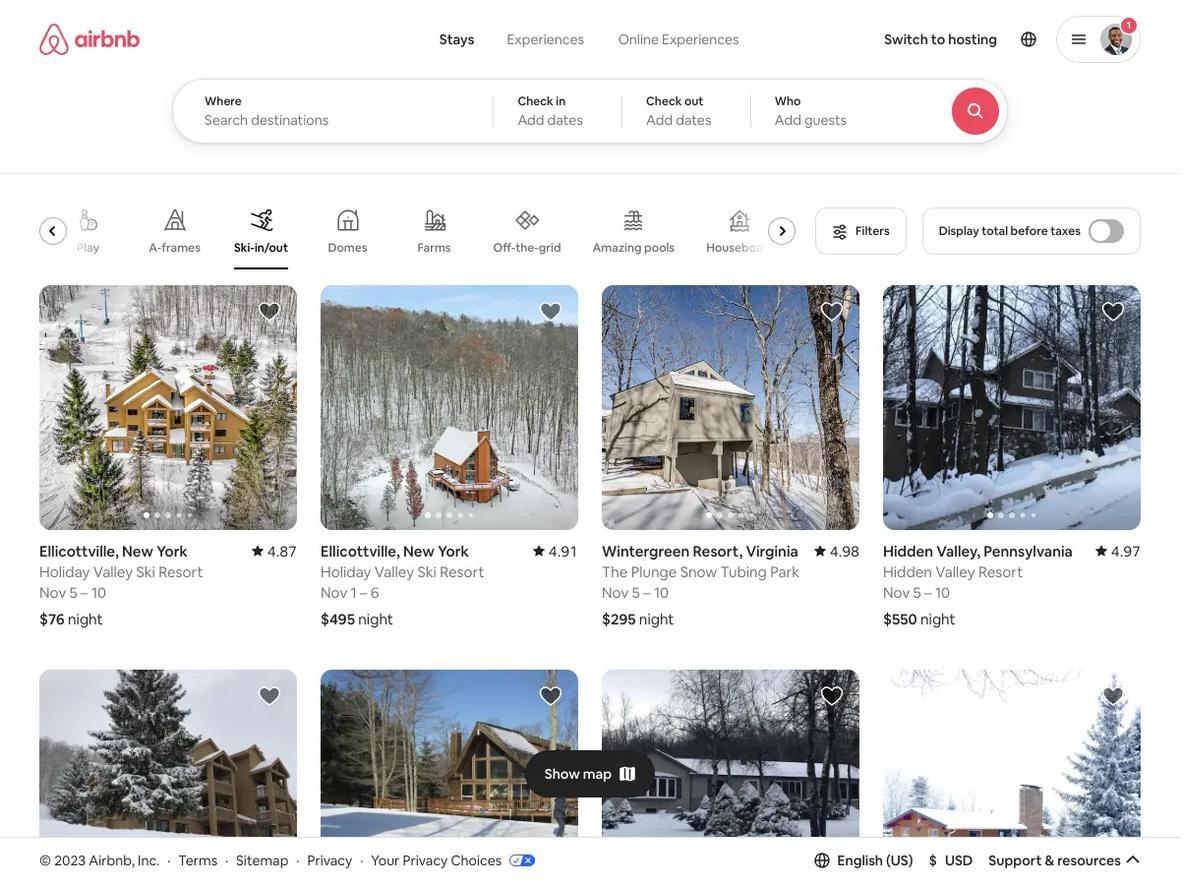 Task type: vqa. For each thing, say whether or not it's contained in the screenshot.


Task type: locate. For each thing, give the bounding box(es) containing it.
2 dates from the left
[[676, 111, 711, 129]]

2 hidden from the top
[[883, 562, 932, 581]]

1 ellicottville, from the left
[[39, 542, 119, 560]]

resources
[[1057, 851, 1121, 869]]

ellicottville,
[[39, 542, 119, 560], [321, 542, 400, 560]]

choices
[[451, 851, 502, 869]]

0 horizontal spatial add
[[518, 111, 544, 129]]

valley inside ellicottville, new york holiday valley ski resort nov 1 – 6 $495 night
[[374, 562, 414, 581]]

resort
[[158, 562, 203, 581], [440, 562, 484, 581], [978, 562, 1023, 581]]

holiday up 6
[[321, 562, 371, 581]]

2 add to wishlist: ellicottville, new york image from the left
[[539, 300, 563, 324]]

2 new from the left
[[403, 542, 435, 560]]

display
[[939, 223, 979, 239]]

group containing off-the-grid
[[39, 193, 804, 269]]

2 · from the left
[[225, 851, 228, 869]]

4.98
[[830, 542, 860, 560]]

privacy link
[[307, 851, 352, 869]]

ski-
[[234, 240, 255, 256]]

3 valley from the left
[[935, 562, 975, 581]]

1 resort from the left
[[158, 562, 203, 581]]

ellicottville, inside the ellicottville, new york holiday valley ski resort nov 5 – 10 $76 night
[[39, 542, 119, 560]]

1 horizontal spatial york
[[438, 542, 469, 560]]

– inside hidden valley, pennsylvania hidden valley resort nov 5 – 10 $550 night
[[925, 583, 932, 602]]

· right inc.
[[167, 851, 171, 869]]

dates down in in the top left of the page
[[547, 111, 583, 129]]

2 horizontal spatial 5
[[913, 583, 921, 602]]

3 5 from the left
[[913, 583, 921, 602]]

valley for 6
[[374, 562, 414, 581]]

1 horizontal spatial ski
[[417, 562, 437, 581]]

2 valley from the left
[[374, 562, 414, 581]]

dates down the out
[[676, 111, 711, 129]]

new inside ellicottville, new york holiday valley ski resort nov 1 – 6 $495 night
[[403, 542, 435, 560]]

night inside ellicottville, new york holiday valley ski resort nov 1 – 6 $495 night
[[358, 610, 393, 628]]

2 nov from the left
[[321, 583, 347, 602]]

grid
[[539, 240, 561, 255]]

add to wishlist: ellicottville, new york image down the "grid"
[[539, 300, 563, 324]]

holiday for 5
[[39, 562, 90, 581]]

the-
[[516, 240, 539, 255]]

dates inside check in add dates
[[547, 111, 583, 129]]

ski inside ellicottville, new york holiday valley ski resort nov 1 – 6 $495 night
[[417, 562, 437, 581]]

©
[[39, 851, 51, 869]]

1 horizontal spatial privacy
[[403, 851, 448, 869]]

nov inside the ellicottville, new york holiday valley ski resort nov 5 – 10 $76 night
[[39, 583, 66, 602]]

group
[[39, 193, 804, 269], [39, 285, 297, 530], [321, 285, 578, 530], [602, 285, 860, 530], [883, 285, 1141, 530], [39, 670, 297, 884], [321, 670, 578, 884], [602, 670, 860, 884], [883, 670, 1141, 884]]

domes
[[328, 240, 367, 256]]

ellicottville, up $76
[[39, 542, 119, 560]]

ellicottville, inside ellicottville, new york holiday valley ski resort nov 1 – 6 $495 night
[[321, 542, 400, 560]]

valley for 10
[[93, 562, 133, 581]]

1 check from the left
[[518, 93, 553, 109]]

3 – from the left
[[643, 583, 651, 602]]

2 ski from the left
[[417, 562, 437, 581]]

guests
[[804, 111, 847, 129]]

0 horizontal spatial resort
[[158, 562, 203, 581]]

ski inside the ellicottville, new york holiday valley ski resort nov 5 – 10 $76 night
[[136, 562, 155, 581]]

0 horizontal spatial ski
[[136, 562, 155, 581]]

add to wishlist: ellicottville, new york image for 4.91
[[539, 300, 563, 324]]

0 horizontal spatial york
[[156, 542, 188, 560]]

where
[[205, 93, 242, 109]]

1 holiday from the left
[[39, 562, 90, 581]]

before
[[1011, 223, 1048, 239]]

4.87 out of 5 average rating image
[[252, 542, 297, 560]]

1 horizontal spatial new
[[403, 542, 435, 560]]

1 5 from the left
[[69, 583, 78, 602]]

1 horizontal spatial ellicottville,
[[321, 542, 400, 560]]

1 night from the left
[[68, 610, 103, 628]]

2 holiday from the left
[[321, 562, 371, 581]]

· right terms
[[225, 851, 228, 869]]

night right $76
[[68, 610, 103, 628]]

1 horizontal spatial resort
[[440, 562, 484, 581]]

experiences up in in the top left of the page
[[507, 30, 584, 48]]

privacy left your
[[307, 851, 352, 869]]

– inside the ellicottville, new york holiday valley ski resort nov 5 – 10 $76 night
[[81, 583, 88, 602]]

plunge
[[631, 562, 677, 581]]

experiences
[[507, 30, 584, 48], [662, 30, 739, 48]]

4 nov from the left
[[883, 583, 910, 602]]

hidden left valley,
[[883, 542, 933, 560]]

10 inside hidden valley, pennsylvania hidden valley resort nov 5 – 10 $550 night
[[935, 583, 950, 602]]

3 add from the left
[[775, 111, 801, 129]]

holiday inside ellicottville, new york holiday valley ski resort nov 1 – 6 $495 night
[[321, 562, 371, 581]]

1 valley from the left
[[93, 562, 133, 581]]

night
[[68, 610, 103, 628], [358, 610, 393, 628], [639, 610, 674, 628], [920, 610, 956, 628]]

3 night from the left
[[639, 610, 674, 628]]

night right $295
[[639, 610, 674, 628]]

night down 6
[[358, 610, 393, 628]]

2 resort from the left
[[440, 562, 484, 581]]

1 new from the left
[[122, 542, 153, 560]]

1 horizontal spatial dates
[[676, 111, 711, 129]]

$
[[929, 851, 937, 869]]

1 horizontal spatial 5
[[632, 583, 640, 602]]

2 privacy from the left
[[403, 851, 448, 869]]

1 nov from the left
[[39, 583, 66, 602]]

york
[[156, 542, 188, 560], [438, 542, 469, 560]]

1 button
[[1056, 16, 1141, 63]]

1 privacy from the left
[[307, 851, 352, 869]]

hidden
[[883, 542, 933, 560], [883, 562, 932, 581]]

1 add to wishlist: ellicottville, new york image from the left
[[258, 300, 281, 324]]

add to wishlist: albrightsville, pennsylvania image
[[820, 684, 844, 708]]

1 horizontal spatial holiday
[[321, 562, 371, 581]]

check out add dates
[[646, 93, 711, 129]]

display total before taxes
[[939, 223, 1081, 239]]

0 horizontal spatial new
[[122, 542, 153, 560]]

resort inside ellicottville, new york holiday valley ski resort nov 1 – 6 $495 night
[[440, 562, 484, 581]]

holiday inside the ellicottville, new york holiday valley ski resort nov 5 – 10 $76 night
[[39, 562, 90, 581]]

terms · sitemap · privacy
[[178, 851, 352, 869]]

3 resort from the left
[[978, 562, 1023, 581]]

2 night from the left
[[358, 610, 393, 628]]

play
[[77, 240, 99, 256]]

4 night from the left
[[920, 610, 956, 628]]

5 inside wintergreen resort, virginia the plunge snow tubing park nov 5 – 10 $295 night
[[632, 583, 640, 602]]

·
[[167, 851, 171, 869], [225, 851, 228, 869], [296, 851, 299, 869], [360, 851, 363, 869]]

ellicottville, for 1
[[321, 542, 400, 560]]

2 add from the left
[[646, 111, 673, 129]]

2 york from the left
[[438, 542, 469, 560]]

nov up the $495 on the left bottom of the page
[[321, 583, 347, 602]]

1 horizontal spatial 1
[[1127, 19, 1131, 31]]

resort inside the ellicottville, new york holiday valley ski resort nov 5 – 10 $76 night
[[158, 562, 203, 581]]

check left the out
[[646, 93, 682, 109]]

airbnb,
[[89, 851, 135, 869]]

2 horizontal spatial 10
[[935, 583, 950, 602]]

4 · from the left
[[360, 851, 363, 869]]

1 york from the left
[[156, 542, 188, 560]]

filters
[[856, 223, 890, 239]]

ellicottville, for 5
[[39, 542, 119, 560]]

3 10 from the left
[[935, 583, 950, 602]]

holiday up $76
[[39, 562, 90, 581]]

$ usd
[[929, 851, 973, 869]]

· left "privacy" link
[[296, 851, 299, 869]]

10 inside the ellicottville, new york holiday valley ski resort nov 5 – 10 $76 night
[[91, 583, 106, 602]]

2 – from the left
[[360, 583, 367, 602]]

hidden up $550
[[883, 562, 932, 581]]

valley
[[93, 562, 133, 581], [374, 562, 414, 581], [935, 562, 975, 581]]

1 horizontal spatial add
[[646, 111, 673, 129]]

5 inside hidden valley, pennsylvania hidden valley resort nov 5 – 10 $550 night
[[913, 583, 921, 602]]

new for 10
[[122, 542, 153, 560]]

–
[[81, 583, 88, 602], [360, 583, 367, 602], [643, 583, 651, 602], [925, 583, 932, 602]]

new
[[122, 542, 153, 560], [403, 542, 435, 560]]

terms
[[178, 851, 217, 869]]

york for ellicottville, new york holiday valley ski resort nov 1 – 6 $495 night
[[438, 542, 469, 560]]

nov up $76
[[39, 583, 66, 602]]

· left your
[[360, 851, 363, 869]]

check left in in the top left of the page
[[518, 93, 553, 109]]

1 10 from the left
[[91, 583, 106, 602]]

dates
[[547, 111, 583, 129], [676, 111, 711, 129]]

experiences inside 'button'
[[507, 30, 584, 48]]

valley inside hidden valley, pennsylvania hidden valley resort nov 5 – 10 $550 night
[[935, 562, 975, 581]]

1 add from the left
[[518, 111, 544, 129]]

add to wishlist: ellicottville, new york image for 4.87
[[258, 300, 281, 324]]

0 vertical spatial 1
[[1127, 19, 1131, 31]]

10
[[91, 583, 106, 602], [654, 583, 669, 602], [935, 583, 950, 602]]

0 horizontal spatial 5
[[69, 583, 78, 602]]

0 horizontal spatial dates
[[547, 111, 583, 129]]

1 horizontal spatial check
[[646, 93, 682, 109]]

night inside hidden valley, pennsylvania hidden valley resort nov 5 – 10 $550 night
[[920, 610, 956, 628]]

stays button
[[424, 20, 490, 59]]

holiday
[[39, 562, 90, 581], [321, 562, 371, 581]]

check inside check in add dates
[[518, 93, 553, 109]]

1 · from the left
[[167, 851, 171, 869]]

2 ellicottville, from the left
[[321, 542, 400, 560]]

switch to hosting link
[[873, 19, 1009, 60]]

0 horizontal spatial check
[[518, 93, 553, 109]]

0 vertical spatial hidden
[[883, 542, 933, 560]]

off-
[[493, 240, 516, 255]]

new inside the ellicottville, new york holiday valley ski resort nov 5 – 10 $76 night
[[122, 542, 153, 560]]

1 horizontal spatial experiences
[[662, 30, 739, 48]]

2 5 from the left
[[632, 583, 640, 602]]

valley for $550
[[935, 562, 975, 581]]

nov up $550
[[883, 583, 910, 602]]

add inside check in add dates
[[518, 111, 544, 129]]

2 horizontal spatial valley
[[935, 562, 975, 581]]

ellicottville, up 6
[[321, 542, 400, 560]]

sitemap
[[236, 851, 289, 869]]

experiences right online
[[662, 30, 739, 48]]

york for ellicottville, new york holiday valley ski resort nov 5 – 10 $76 night
[[156, 542, 188, 560]]

add down experiences 'button'
[[518, 111, 544, 129]]

2 horizontal spatial resort
[[978, 562, 1023, 581]]

check inside check out add dates
[[646, 93, 682, 109]]

$76
[[39, 610, 65, 628]]

2 10 from the left
[[654, 583, 669, 602]]

0 horizontal spatial holiday
[[39, 562, 90, 581]]

0 horizontal spatial 1
[[351, 583, 357, 602]]

0 horizontal spatial ellicottville,
[[39, 542, 119, 560]]

york inside the ellicottville, new york holiday valley ski resort nov 5 – 10 $76 night
[[156, 542, 188, 560]]

nov inside ellicottville, new york holiday valley ski resort nov 1 – 6 $495 night
[[321, 583, 347, 602]]

in/out
[[255, 240, 288, 256]]

1 horizontal spatial add to wishlist: ellicottville, new york image
[[539, 300, 563, 324]]

dates inside check out add dates
[[676, 111, 711, 129]]

add to wishlist: davis, west virginia image
[[539, 684, 563, 708]]

add to wishlist: hidden valley, pennsylvania image
[[1101, 300, 1125, 324]]

0 horizontal spatial valley
[[93, 562, 133, 581]]

add down who
[[775, 111, 801, 129]]

privacy
[[307, 851, 352, 869], [403, 851, 448, 869]]

add to wishlist: ellicottville, new york image down in/out
[[258, 300, 281, 324]]

to
[[931, 30, 945, 48]]

4 – from the left
[[925, 583, 932, 602]]

None search field
[[172, 0, 1062, 144]]

ski
[[136, 562, 155, 581], [417, 562, 437, 581]]

1 dates from the left
[[547, 111, 583, 129]]

1 vertical spatial hidden
[[883, 562, 932, 581]]

nov
[[39, 583, 66, 602], [321, 583, 347, 602], [602, 583, 629, 602], [883, 583, 910, 602]]

add down the online experiences
[[646, 111, 673, 129]]

valley inside the ellicottville, new york holiday valley ski resort nov 5 – 10 $76 night
[[93, 562, 133, 581]]

check
[[518, 93, 553, 109], [646, 93, 682, 109]]

dates for check in add dates
[[547, 111, 583, 129]]

0 horizontal spatial experiences
[[507, 30, 584, 48]]

show
[[545, 765, 580, 782]]

nov down the
[[602, 583, 629, 602]]

add to wishlist: ellicottville, new york image
[[258, 300, 281, 324], [539, 300, 563, 324]]

4.87
[[267, 542, 297, 560]]

3 nov from the left
[[602, 583, 629, 602]]

add to wishlist: ellicottville, new york image
[[258, 684, 281, 708]]

1 horizontal spatial valley
[[374, 562, 414, 581]]

0 horizontal spatial privacy
[[307, 851, 352, 869]]

2 horizontal spatial add
[[775, 111, 801, 129]]

usd
[[945, 851, 973, 869]]

1 – from the left
[[81, 583, 88, 602]]

your privacy choices
[[371, 851, 502, 869]]

2 check from the left
[[646, 93, 682, 109]]

5
[[69, 583, 78, 602], [632, 583, 640, 602], [913, 583, 921, 602]]

resort for ellicottville, new york holiday valley ski resort nov 1 – 6 $495 night
[[440, 562, 484, 581]]

the
[[602, 562, 628, 581]]

inc.
[[138, 851, 160, 869]]

stays
[[439, 30, 474, 48]]

night right $550
[[920, 610, 956, 628]]

privacy right your
[[403, 851, 448, 869]]

0 horizontal spatial 10
[[91, 583, 106, 602]]

1 vertical spatial 1
[[351, 583, 357, 602]]

york inside ellicottville, new york holiday valley ski resort nov 1 – 6 $495 night
[[438, 542, 469, 560]]

1 ski from the left
[[136, 562, 155, 581]]

1 horizontal spatial 10
[[654, 583, 669, 602]]

map
[[583, 765, 612, 782]]

– inside ellicottville, new york holiday valley ski resort nov 1 – 6 $495 night
[[360, 583, 367, 602]]

dates for check out add dates
[[676, 111, 711, 129]]

1 experiences from the left
[[507, 30, 584, 48]]

add inside check out add dates
[[646, 111, 673, 129]]

0 horizontal spatial add to wishlist: ellicottville, new york image
[[258, 300, 281, 324]]



Task type: describe. For each thing, give the bounding box(es) containing it.
new for 6
[[403, 542, 435, 560]]

english (us) button
[[814, 851, 913, 869]]

(us)
[[886, 851, 913, 869]]

add for check out add dates
[[646, 111, 673, 129]]

resort,
[[693, 542, 743, 560]]

frames
[[161, 240, 201, 256]]

4.97 out of 5 average rating image
[[1095, 542, 1141, 560]]

privacy inside the your privacy choices link
[[403, 851, 448, 869]]

1 inside ellicottville, new york holiday valley ski resort nov 1 – 6 $495 night
[[351, 583, 357, 602]]

total
[[982, 223, 1008, 239]]

hosting
[[948, 30, 997, 48]]

your privacy choices link
[[371, 851, 535, 870]]

resort inside hidden valley, pennsylvania hidden valley resort nov 5 – 10 $550 night
[[978, 562, 1023, 581]]

support & resources
[[989, 851, 1121, 869]]

ellicottville, new york holiday valley ski resort nov 5 – 10 $76 night
[[39, 542, 203, 628]]

terms link
[[178, 851, 217, 869]]

$295
[[602, 610, 636, 628]]

Where field
[[205, 111, 462, 129]]

$550
[[883, 610, 917, 628]]

add to wishlist: claysburg, pennsylvania image
[[1101, 684, 1125, 708]]

4.98 out of 5 average rating image
[[814, 542, 860, 560]]

your
[[371, 851, 400, 869]]

valley,
[[936, 542, 980, 560]]

wintergreen resort, virginia the plunge snow tubing park nov 5 – 10 $295 night
[[602, 542, 800, 628]]

amazing pools
[[592, 240, 675, 256]]

display total before taxes button
[[922, 208, 1141, 255]]

check for check out add dates
[[646, 93, 682, 109]]

check for check in add dates
[[518, 93, 553, 109]]

&
[[1045, 851, 1054, 869]]

nov inside wintergreen resort, virginia the plunge snow tubing park nov 5 – 10 $295 night
[[602, 583, 629, 602]]

© 2023 airbnb, inc. ·
[[39, 851, 171, 869]]

online
[[618, 30, 659, 48]]

night inside the ellicottville, new york holiday valley ski resort nov 5 – 10 $76 night
[[68, 610, 103, 628]]

what can we help you find? tab list
[[424, 20, 601, 59]]

pools
[[644, 240, 675, 256]]

ski for nov 5 – 10
[[136, 562, 155, 581]]

show map
[[545, 765, 612, 782]]

snow
[[680, 562, 717, 581]]

filters button
[[815, 208, 906, 255]]

resort for ellicottville, new york holiday valley ski resort nov 5 – 10 $76 night
[[158, 562, 203, 581]]

2 experiences from the left
[[662, 30, 739, 48]]

experiences button
[[490, 20, 601, 59]]

add inside the who add guests
[[775, 111, 801, 129]]

a-frames
[[149, 240, 201, 256]]

3 · from the left
[[296, 851, 299, 869]]

taxes
[[1050, 223, 1081, 239]]

ski for nov 1 – 6
[[417, 562, 437, 581]]

holiday for 1
[[321, 562, 371, 581]]

farms
[[417, 240, 451, 256]]

none search field containing stays
[[172, 0, 1062, 144]]

online experiences
[[618, 30, 739, 48]]

off-the-grid
[[493, 240, 561, 255]]

tubing
[[720, 562, 767, 581]]

1 inside the '1' dropdown button
[[1127, 19, 1131, 31]]

english (us)
[[837, 851, 913, 869]]

add for check in add dates
[[518, 111, 544, 129]]

sitemap link
[[236, 851, 289, 869]]

stays tab panel
[[172, 79, 1062, 144]]

show map button
[[525, 750, 655, 797]]

out
[[684, 93, 704, 109]]

profile element
[[787, 0, 1141, 79]]

a-
[[149, 240, 162, 256]]

10 inside wintergreen resort, virginia the plunge snow tubing park nov 5 – 10 $295 night
[[654, 583, 669, 602]]

2023
[[54, 851, 86, 869]]

who
[[775, 93, 801, 109]]

amazing
[[592, 240, 642, 256]]

switch
[[884, 30, 928, 48]]

online experiences link
[[601, 20, 756, 59]]

support
[[989, 851, 1042, 869]]

4.91 out of 5 average rating image
[[533, 542, 578, 560]]

support & resources button
[[989, 851, 1141, 869]]

who add guests
[[775, 93, 847, 129]]

ski-in/out
[[234, 240, 288, 256]]

check in add dates
[[518, 93, 583, 129]]

wintergreen
[[602, 542, 690, 560]]

hidden valley, pennsylvania hidden valley resort nov 5 – 10 $550 night
[[883, 542, 1073, 628]]

nov inside hidden valley, pennsylvania hidden valley resort nov 5 – 10 $550 night
[[883, 583, 910, 602]]

night inside wintergreen resort, virginia the plunge snow tubing park nov 5 – 10 $295 night
[[639, 610, 674, 628]]

virginia
[[746, 542, 798, 560]]

add to wishlist: wintergreen resort, virginia image
[[820, 300, 844, 324]]

park
[[770, 562, 800, 581]]

4.91
[[549, 542, 578, 560]]

6
[[371, 583, 379, 602]]

4.97
[[1111, 542, 1141, 560]]

english
[[837, 851, 883, 869]]

– inside wintergreen resort, virginia the plunge snow tubing park nov 5 – 10 $295 night
[[643, 583, 651, 602]]

ellicottville, new york holiday valley ski resort nov 1 – 6 $495 night
[[321, 542, 484, 628]]

pennsylvania
[[984, 542, 1073, 560]]

5 inside the ellicottville, new york holiday valley ski resort nov 5 – 10 $76 night
[[69, 583, 78, 602]]

houseboats
[[706, 240, 773, 255]]

$495
[[321, 610, 355, 628]]

1 hidden from the top
[[883, 542, 933, 560]]

switch to hosting
[[884, 30, 997, 48]]

in
[[556, 93, 566, 109]]



